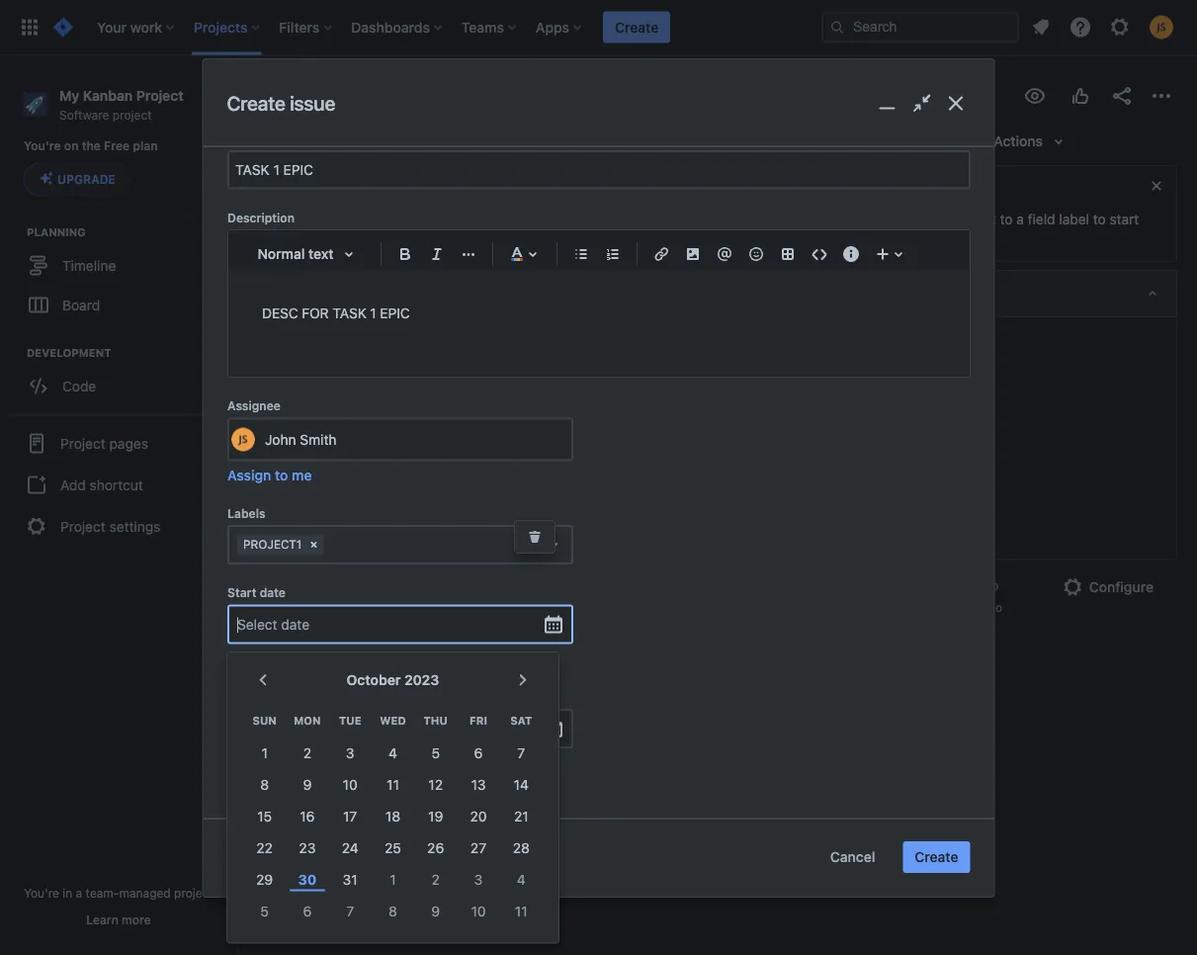 Task type: locate. For each thing, give the bounding box(es) containing it.
numbered list ⌘⇧7 image left emoji icon
[[601, 243, 625, 266]]

a left child
[[429, 169, 437, 185]]

1 vertical spatial project
[[60, 435, 106, 451]]

13
[[471, 776, 486, 792]]

table image
[[654, 242, 677, 266], [776, 243, 800, 266]]

0 horizontal spatial start
[[335, 651, 360, 665]]

numbered list ⌘⇧7 image left link image
[[518, 242, 542, 266]]

1 vertical spatial date
[[364, 651, 388, 665]]

6 down fri on the bottom left of page
[[474, 745, 483, 761]]

1 right for
[[337, 305, 344, 321]]

0 vertical spatial 4 button
[[372, 737, 414, 769]]

4 button down wed
[[372, 737, 414, 769]]

the up previous month, september 2023 icon
[[266, 651, 284, 665]]

pro tip: press m to comment
[[316, 798, 485, 812]]

1 vertical spatial 10 button
[[457, 895, 500, 927]]

8 right issue
[[260, 776, 269, 792]]

1 horizontal spatial start
[[1110, 211, 1140, 227]]

Give this expand a title... text field
[[318, 451, 778, 475]]

1 vertical spatial 6
[[303, 903, 312, 919]]

row containing 8
[[243, 769, 543, 800]]

jira software image
[[51, 15, 75, 39], [51, 15, 75, 39]]

project right managed
[[174, 886, 213, 900]]

2 add image, video, or file image from the left
[[681, 243, 705, 266]]

primary element
[[12, 0, 822, 55]]

project for project pages
[[60, 435, 106, 451]]

2023 right 30,
[[438, 372, 471, 389]]

1 horizontal spatial cancel
[[831, 849, 876, 865]]

mention image
[[713, 243, 736, 266]]

0 horizontal spatial 11
[[387, 776, 399, 792]]

create button
[[603, 11, 671, 43], [903, 842, 971, 873]]

2 down 26 button
[[432, 871, 440, 887]]

project down kanban
[[113, 108, 152, 121]]

previous month, september 2023 image
[[251, 669, 275, 692]]

18 button
[[372, 800, 414, 832]]

italic ⌘i image
[[374, 242, 398, 266], [425, 243, 449, 266]]

1 vertical spatial create button
[[903, 842, 971, 873]]

1 horizontal spatial add image, video, or file image
[[681, 243, 705, 266]]

11 up the pro tip: press m to comment
[[387, 776, 399, 792]]

0 vertical spatial 5 button
[[414, 737, 457, 769]]

date up 'sun'
[[253, 690, 279, 704]]

0 vertical spatial 7 button
[[500, 737, 543, 769]]

5
[[917, 579, 925, 592], [921, 600, 928, 614], [432, 745, 440, 761], [260, 903, 269, 919]]

piece
[[420, 651, 450, 665]]

start
[[227, 586, 256, 600]]

7 row from the top
[[243, 895, 543, 927]]

you're left in
[[24, 886, 59, 900]]

planning
[[27, 225, 86, 238]]

0 horizontal spatial 2
[[303, 745, 312, 761]]

0 horizontal spatial 9
[[303, 776, 312, 792]]

10 button
[[329, 769, 372, 800], [457, 895, 500, 927]]

1 table image from the left
[[654, 242, 677, 266]]

bold ⌘b image for description:
[[350, 242, 374, 266]]

to right m
[[419, 798, 430, 812]]

numbered list ⌘⇧7 image
[[518, 242, 542, 266], [601, 243, 625, 266]]

9 for rightmost the 9 button
[[432, 903, 440, 919]]

description inside create issue dialog
[[227, 211, 294, 225]]

no restrictions image
[[963, 84, 987, 108]]

clear image
[[522, 537, 538, 553]]

7 button up the 14 on the left of page
[[500, 737, 543, 769]]

0 horizontal spatial table image
[[654, 242, 677, 266]]

comments button
[[356, 702, 439, 726]]

0 vertical spatial 4
[[389, 745, 397, 761]]

hide message image
[[1145, 174, 1169, 198]]

project right kanban
[[136, 87, 183, 103]]

10 down 27 button
[[471, 903, 486, 919]]

on
[[64, 139, 79, 153]]

planned
[[287, 651, 331, 665]]

1 vertical spatial 11 button
[[500, 895, 543, 927]]

a right for on the left of page
[[410, 651, 417, 665]]

0 horizontal spatial project
[[113, 108, 152, 121]]

task for task 1
[[269, 122, 326, 149]]

1 vertical spatial 8
[[389, 903, 397, 919]]

project
[[113, 108, 152, 121], [174, 886, 213, 900]]

show:
[[269, 706, 308, 722]]

1 up issue color
[[262, 745, 268, 761]]

1 horizontal spatial 1 button
[[372, 864, 414, 895]]

date for due date
[[253, 690, 279, 704]]

29 button
[[243, 864, 286, 895]]

0 vertical spatial 6 button
[[457, 737, 500, 769]]

link issue button
[[529, 161, 641, 193]]

0 horizontal spatial 1 button
[[243, 737, 286, 769]]

1 vertical spatial 6 button
[[286, 895, 329, 927]]

1 button down 25 in the bottom of the page
[[372, 864, 414, 895]]

6 button up 13
[[457, 737, 500, 769]]

1 horizontal spatial bold ⌘b image
[[393, 243, 417, 266]]

1 horizontal spatial 6 button
[[457, 737, 500, 769]]

comments
[[362, 706, 433, 722]]

4 down '28' button
[[517, 871, 526, 887]]

1 left epic
[[370, 305, 376, 322]]

1 horizontal spatial table image
[[776, 243, 800, 266]]

link image
[[649, 243, 673, 266]]

9 down 26 button
[[432, 903, 440, 919]]

0 vertical spatial ago
[[978, 579, 999, 592]]

1 vertical spatial 2023
[[404, 672, 439, 688]]

1 horizontal spatial 8
[[389, 903, 397, 919]]

description up normal
[[227, 211, 294, 225]]

4 down wed
[[389, 745, 397, 761]]

row
[[243, 704, 543, 737], [243, 737, 543, 769], [243, 769, 543, 800], [243, 800, 543, 832], [243, 832, 543, 864], [243, 864, 543, 895], [243, 895, 543, 927]]

2 right profile image of john smith
[[303, 745, 312, 761]]

1 horizontal spatial 8 button
[[372, 895, 414, 927]]

Description - Main content area, start typing to enter text. text field
[[286, 305, 783, 551]]

0 vertical spatial 11
[[387, 776, 399, 792]]

the right on
[[82, 139, 101, 153]]

task left date:
[[298, 372, 332, 389]]

2 vertical spatial project
[[60, 518, 106, 534]]

task right for
[[332, 305, 366, 322]]

10 button down 27 button
[[457, 895, 500, 927]]

11 button
[[372, 769, 414, 800], [500, 895, 543, 927]]

mention image
[[606, 242, 630, 266]]

child
[[440, 169, 472, 185]]

23 button
[[286, 832, 329, 864]]

project pages link
[[8, 422, 229, 465]]

assign to me button
[[227, 466, 311, 485]]

0 vertical spatial you're
[[24, 139, 61, 153]]

1 horizontal spatial 9
[[432, 903, 440, 919]]

29
[[256, 871, 273, 887]]

1 row from the top
[[243, 704, 543, 737]]

row group containing 1
[[243, 737, 543, 927]]

10 up tip:
[[343, 776, 358, 792]]

field
[[1028, 211, 1056, 227]]

configure link
[[1050, 572, 1166, 603]]

create banner
[[0, 0, 1198, 55]]

minimize image
[[873, 89, 902, 117]]

project settings
[[60, 518, 161, 534]]

task for task 1 description:
[[298, 305, 333, 321]]

16 button
[[286, 800, 329, 832]]

numbered list ⌘⇧7 image inside create issue dialog
[[601, 243, 625, 266]]

start date
[[227, 586, 285, 600]]

issue inside link issue button
[[594, 169, 628, 185]]

row containing sun
[[243, 704, 543, 737]]

0 vertical spatial seconds
[[928, 579, 975, 592]]

0 horizontal spatial 3
[[346, 745, 355, 761]]

row containing 5
[[243, 895, 543, 927]]

3 button down 27
[[457, 864, 500, 895]]

issue right link on the left top of the page
[[594, 169, 628, 185]]

create another issue
[[255, 849, 387, 865]]

development
[[27, 346, 111, 359]]

bold ⌘b image
[[350, 242, 374, 266], [393, 243, 417, 266]]

unassigned
[[906, 357, 981, 373]]

date right the start
[[259, 586, 285, 600]]

description up normal text popup button
[[269, 213, 345, 229]]

normal text button
[[248, 233, 372, 276]]

wed
[[380, 715, 406, 728]]

1 you're from the top
[[24, 139, 61, 153]]

bullet list ⌘⇧8 image
[[494, 242, 518, 266]]

2 button down mon
[[286, 737, 329, 769]]

3 down tue
[[346, 745, 355, 761]]

1 button up issue color
[[243, 737, 286, 769]]

task down create issue
[[269, 122, 326, 149]]

1 horizontal spatial italic ⌘i image
[[425, 243, 449, 266]]

timeline
[[62, 257, 116, 273]]

5 button up 12
[[414, 737, 457, 769]]

team-
[[86, 886, 119, 900]]

1 vertical spatial 9 button
[[414, 895, 457, 927]]

4 button down 28
[[500, 864, 543, 895]]

1 italic ⌘i image from the left
[[374, 242, 398, 266]]

discard & close image
[[942, 89, 971, 117]]

7 down 31 button
[[346, 903, 354, 919]]

to inside assign to me button
[[275, 467, 288, 483]]

start inside create issue dialog
[[335, 651, 360, 665]]

more formatting image
[[456, 243, 480, 266]]

bold ⌘b image up description:
[[393, 243, 417, 266]]

task 1 date: oct 30, 2023
[[298, 372, 471, 389]]

8 button down 25 button
[[372, 895, 414, 927]]

a inside dialog
[[410, 651, 417, 665]]

a inside next to a field label to start pinning.
[[1017, 211, 1024, 227]]

20
[[470, 808, 487, 824]]

1 horizontal spatial 4
[[517, 871, 526, 887]]

1 vertical spatial 7
[[346, 903, 354, 919]]

italic ⌘i image left more formatting icon
[[425, 243, 449, 266]]

1 vertical spatial 9
[[432, 903, 440, 919]]

project settings link
[[8, 505, 229, 548]]

0 vertical spatial cancel
[[341, 599, 386, 615]]

project inside project settings link
[[60, 518, 106, 534]]

23
[[299, 839, 316, 856]]

1 add image, video, or file image from the left
[[583, 242, 606, 266]]

table image for task 1 description:
[[654, 242, 677, 266]]

date:
[[345, 372, 379, 389]]

0 horizontal spatial 7
[[346, 903, 354, 919]]

0 horizontal spatial 3 button
[[329, 737, 372, 769]]

1 vertical spatial the
[[266, 651, 284, 665]]

add image, video, or file image
[[583, 242, 606, 266], [681, 243, 705, 266]]

to left be
[[498, 651, 509, 665]]

3 button down tue
[[329, 737, 372, 769]]

fri
[[470, 715, 488, 728]]

project inside 'my kanban project software project'
[[113, 108, 152, 121]]

0 vertical spatial the
[[82, 139, 101, 153]]

20 button
[[457, 800, 500, 832]]

save
[[282, 599, 313, 615]]

a
[[429, 169, 437, 185], [1017, 211, 1024, 227], [410, 651, 417, 665], [76, 886, 82, 900]]

6 button
[[457, 737, 500, 769], [286, 895, 329, 927]]

description
[[227, 211, 294, 225], [269, 213, 345, 229]]

1 vertical spatial project
[[174, 886, 213, 900]]

cancel inside create issue dialog
[[831, 849, 876, 865]]

2 bold ⌘b image from the left
[[393, 243, 417, 266]]

0 horizontal spatial 4
[[389, 745, 397, 761]]

0 vertical spatial cancel button
[[329, 591, 398, 623]]

1 vertical spatial start
[[335, 651, 360, 665]]

0 vertical spatial 3
[[346, 745, 355, 761]]

7
[[518, 745, 525, 761], [346, 903, 354, 919]]

2 numbered list ⌘⇧7 image from the left
[[601, 243, 625, 266]]

1 vertical spatial 3
[[474, 871, 483, 887]]

0 horizontal spatial add
[[60, 477, 86, 493]]

2 for 2 'button' to the top
[[303, 745, 312, 761]]

1 horizontal spatial add
[[399, 169, 425, 185]]

0 vertical spatial 1 button
[[243, 737, 286, 769]]

7 button down 31
[[329, 895, 372, 927]]

1 inside text box
[[370, 305, 376, 322]]

task down normal text popup button
[[298, 305, 333, 321]]

emoji image
[[630, 242, 654, 266]]

cancel for leftmost cancel button
[[341, 599, 386, 615]]

1 numbered list ⌘⇧7 image from the left
[[518, 242, 542, 266]]

2023
[[438, 372, 471, 389], [404, 672, 439, 688]]

john smith
[[265, 432, 336, 448]]

2 italic ⌘i image from the left
[[425, 243, 449, 266]]

2 button down 26 on the bottom left
[[414, 864, 457, 895]]

1 vertical spatial 10
[[471, 903, 486, 919]]

info panel image
[[839, 243, 863, 266]]

attach button
[[269, 161, 358, 193]]

0 vertical spatial create button
[[603, 11, 671, 43]]

group
[[8, 414, 229, 554]]

0 vertical spatial 9
[[303, 776, 312, 792]]

9 right profile image of john smith
[[303, 776, 312, 792]]

1 horizontal spatial 3
[[474, 871, 483, 887]]

6 row from the top
[[243, 864, 543, 895]]

add shortcut
[[60, 477, 143, 493]]

0 vertical spatial 8
[[260, 776, 269, 792]]

0 vertical spatial 2023
[[438, 372, 471, 389]]

1 horizontal spatial 7
[[518, 745, 525, 761]]

11 button up 18
[[372, 769, 414, 800]]

7 down sat
[[518, 745, 525, 761]]

you're left on
[[24, 139, 61, 153]]

4 row from the top
[[243, 800, 543, 832]]

0 vertical spatial project
[[136, 87, 183, 103]]

thu
[[424, 715, 448, 728]]

italic ⌘i image up description:
[[374, 242, 398, 266]]

plan
[[133, 139, 158, 153]]

None text field
[[229, 152, 969, 188]]

0 horizontal spatial 6 button
[[286, 895, 329, 927]]

2 table image from the left
[[776, 243, 800, 266]]

cancel for the right cancel button
[[831, 849, 876, 865]]

add left shortcut
[[60, 477, 86, 493]]

11 down '28' button
[[515, 903, 528, 919]]

0 horizontal spatial the
[[82, 139, 101, 153]]

2 row from the top
[[243, 737, 543, 769]]

to left the 'me'
[[275, 467, 288, 483]]

planning group
[[10, 224, 236, 331]]

3 down 27 button
[[474, 871, 483, 887]]

0 horizontal spatial 2 button
[[286, 737, 329, 769]]

2023 down piece
[[404, 672, 439, 688]]

start right label
[[1110, 211, 1140, 227]]

8
[[260, 776, 269, 792], [389, 903, 397, 919]]

30 button
[[286, 864, 329, 895]]

9 button up 16
[[286, 769, 329, 800]]

allows
[[227, 651, 263, 665]]

0 vertical spatial 9 button
[[286, 769, 329, 800]]

issue right child
[[475, 169, 509, 185]]

normal
[[257, 246, 305, 262]]

8 button
[[243, 769, 286, 800], [372, 895, 414, 927]]

1 vertical spatial add
[[60, 477, 86, 493]]

table image left info panel icon
[[654, 242, 677, 266]]

project inside project pages link
[[60, 435, 106, 451]]

1 vertical spatial 2
[[432, 871, 440, 887]]

6 button down 30
[[286, 895, 329, 927]]

0 horizontal spatial 4 button
[[372, 737, 414, 769]]

create issue dialog
[[203, 59, 994, 955]]

start up october
[[335, 651, 360, 665]]

8 button up 'purple'
[[243, 769, 286, 800]]

description for task 1 description:
[[269, 213, 345, 229]]

1 horizontal spatial 10
[[471, 903, 486, 919]]

date
[[259, 586, 285, 600], [364, 651, 388, 665], [253, 690, 279, 704]]

1 vertical spatial 4 button
[[500, 864, 543, 895]]

search image
[[830, 19, 846, 35]]

10 button up 17
[[329, 769, 372, 800]]

19
[[428, 808, 443, 824]]

you're on the free plan
[[24, 139, 158, 153]]

1 horizontal spatial 3 button
[[457, 864, 500, 895]]

1 horizontal spatial 2 button
[[414, 864, 457, 895]]

add left child
[[399, 169, 425, 185]]

clear image
[[305, 537, 321, 553]]

to right next
[[1000, 211, 1013, 227]]

press
[[363, 798, 394, 812]]

add image, video, or file image inside create issue dialog
[[681, 243, 705, 266]]

3 row from the top
[[243, 769, 543, 800]]

numbered list ⌘⇧7 image for task 1 description:
[[518, 242, 542, 266]]

1 bold ⌘b image from the left
[[350, 242, 374, 266]]

cancel
[[341, 599, 386, 615], [831, 849, 876, 865]]

project down add shortcut
[[60, 518, 106, 534]]

3 button
[[329, 737, 372, 769], [457, 864, 500, 895]]

date up october
[[364, 651, 388, 665]]

info panel image
[[701, 242, 725, 266]]

1 horizontal spatial 6
[[474, 745, 483, 761]]

label
[[1060, 211, 1090, 227]]

software
[[59, 108, 109, 121]]

0 horizontal spatial numbered list ⌘⇧7 image
[[518, 242, 542, 266]]

you're in a team-managed project
[[24, 886, 213, 900]]

the inside create issue dialog
[[266, 651, 284, 665]]

0 vertical spatial 10
[[343, 776, 358, 792]]

row group
[[243, 737, 543, 927]]

me
[[291, 467, 311, 483]]

5 button down 29
[[243, 895, 286, 927]]

0 horizontal spatial add image, video, or file image
[[583, 242, 606, 266]]

8 down 25 button
[[389, 903, 397, 919]]

5 row from the top
[[243, 832, 543, 864]]

menu bar
[[316, 702, 510, 726]]

add image, video, or file image left mention icon
[[681, 243, 705, 266]]

0 vertical spatial 2
[[303, 745, 312, 761]]

save button
[[270, 591, 325, 623]]

you're for you're on the free plan
[[24, 139, 61, 153]]

0 horizontal spatial bold ⌘b image
[[350, 242, 374, 266]]

2 you're from the top
[[24, 886, 59, 900]]

assignee
[[227, 399, 280, 413]]

30
[[298, 871, 317, 887]]

11 button down '28' button
[[500, 895, 543, 927]]

table image right emoji image
[[776, 243, 800, 266]]

smith
[[300, 432, 336, 448]]

2 vertical spatial date
[[253, 690, 279, 704]]

desc for task 1 epic
[[262, 305, 409, 322]]

project up add shortcut
[[60, 435, 106, 451]]

bold ⌘b image right text
[[350, 242, 374, 266]]

1 horizontal spatial 11
[[515, 903, 528, 919]]

a inside button
[[429, 169, 437, 185]]

0 horizontal spatial 7 button
[[329, 895, 372, 927]]

add image, video, or file image left emoji icon
[[583, 242, 606, 266]]

9 button down 26 button
[[414, 895, 457, 927]]

0 vertical spatial 8 button
[[243, 769, 286, 800]]

description for desc for task 1 epic
[[227, 211, 294, 225]]

a left field
[[1017, 211, 1024, 227]]

add image, video, or file image for desc for task 1 epic
[[681, 243, 705, 266]]

6 down 30 button in the left of the page
[[303, 903, 312, 919]]

cancel button
[[329, 591, 398, 623], [819, 842, 887, 873]]

31
[[343, 871, 358, 887]]



Task type: describe. For each thing, give the bounding box(es) containing it.
27 button
[[457, 832, 500, 864]]

collapse content image
[[295, 451, 318, 475]]

table image for desc for task 1 epic
[[776, 243, 800, 266]]

managed
[[119, 886, 171, 900]]

projects
[[269, 88, 321, 104]]

of
[[453, 651, 464, 665]]

project inside 'my kanban project software project'
[[136, 87, 183, 103]]

create inside primary element
[[615, 19, 659, 35]]

learn
[[86, 913, 119, 927]]

31 button
[[329, 864, 372, 895]]

october 2023
[[347, 672, 439, 688]]

1 vertical spatial 2 button
[[414, 864, 457, 895]]

3 for the bottom 3 button
[[474, 871, 483, 887]]

1 horizontal spatial 10 button
[[457, 895, 500, 927]]

issue inside add a child issue button
[[475, 169, 509, 185]]

Search field
[[822, 11, 1020, 43]]

code link
[[10, 366, 227, 406]]

link image
[[559, 242, 583, 266]]

pro
[[316, 798, 337, 812]]

all button
[[320, 702, 348, 726]]

purple
[[259, 804, 300, 820]]

add image, video, or file image for task 1 description:
[[583, 242, 606, 266]]

0 horizontal spatial cancel button
[[329, 591, 398, 623]]

kanban
[[83, 87, 133, 103]]

27
[[471, 839, 487, 856]]

october
[[347, 672, 401, 688]]

1 down 25 button
[[390, 871, 396, 887]]

development group
[[10, 344, 236, 412]]

26 button
[[414, 832, 457, 864]]

16
[[300, 808, 315, 824]]

22
[[256, 839, 273, 856]]

upgrade
[[57, 172, 116, 186]]

board link
[[10, 285, 227, 325]]

project1
[[243, 538, 301, 552]]

exit full screen image
[[908, 89, 936, 117]]

task 1 description:
[[298, 305, 445, 321]]

desc
[[262, 305, 298, 322]]

2 for the bottommost 2 'button'
[[432, 871, 440, 887]]

9 for the 9 button to the left
[[303, 776, 312, 792]]

row containing 29
[[243, 864, 543, 895]]

task inside text box
[[332, 305, 366, 322]]

1 horizontal spatial 9 button
[[414, 895, 457, 927]]

normal text
[[257, 246, 333, 262]]

a right in
[[76, 886, 82, 900]]

italic ⌘i image for desc for task 1 epic
[[425, 243, 449, 266]]

description:
[[347, 305, 445, 321]]

timeline link
[[10, 246, 227, 285]]

due
[[227, 690, 250, 704]]

17 button
[[329, 800, 372, 832]]

code snippet image
[[677, 242, 701, 266]]

code snippet image
[[808, 243, 831, 266]]

1 vertical spatial ago
[[982, 600, 1003, 614]]

history button
[[447, 702, 506, 726]]

1 left date:
[[335, 372, 342, 389]]

pinned fields
[[870, 178, 957, 194]]

pages
[[109, 435, 148, 451]]

21
[[514, 808, 529, 824]]

code
[[62, 378, 96, 394]]

1 vertical spatial 1 button
[[372, 864, 414, 895]]

22 button
[[243, 832, 286, 864]]

1 up the "attach"
[[330, 122, 341, 149]]

4 for the bottom 4 button
[[517, 871, 526, 887]]

0 vertical spatial 11 button
[[372, 769, 414, 800]]

create issue
[[227, 91, 335, 115]]

0 vertical spatial 6
[[474, 745, 483, 761]]

m
[[401, 799, 411, 812]]

open image
[[541, 533, 565, 557]]

0 horizontal spatial 6
[[303, 903, 312, 919]]

2023 inside create issue dialog
[[404, 672, 439, 688]]

25
[[385, 839, 401, 856]]

project for project settings
[[60, 518, 106, 534]]

remove image
[[523, 525, 547, 549]]

Labels text field
[[327, 535, 331, 555]]

start inside next to a field label to start pinning.
[[1110, 211, 1140, 227]]

next
[[969, 211, 997, 227]]

15
[[257, 808, 272, 824]]

comment
[[433, 798, 485, 812]]

row containing 22
[[243, 832, 543, 864]]

my kanban project software project
[[59, 87, 183, 121]]

numbered list ⌘⇧7 image for desc for task 1 epic
[[601, 243, 625, 266]]

shortcut
[[90, 477, 143, 493]]

0 vertical spatial 2 button
[[286, 737, 329, 769]]

1 horizontal spatial cancel button
[[819, 842, 887, 873]]

attach
[[303, 169, 346, 185]]

upgrade button
[[25, 164, 130, 195]]

issue color
[[227, 770, 290, 784]]

for
[[391, 651, 407, 665]]

2023 inside description - main content area, start typing to enter text. text field
[[438, 372, 471, 389]]

next month, november 2023 image
[[511, 669, 535, 692]]

0 horizontal spatial 10
[[343, 776, 358, 792]]

work
[[468, 651, 494, 665]]

row containing 15
[[243, 800, 543, 832]]

0 horizontal spatial 9 button
[[286, 769, 329, 800]]

tip:
[[340, 798, 360, 812]]

group containing project pages
[[8, 414, 229, 554]]

issue up 31
[[354, 849, 387, 865]]

for
[[301, 305, 328, 322]]

to right label
[[1094, 211, 1106, 227]]

assign to me
[[227, 467, 311, 483]]

add for add a child issue
[[399, 169, 425, 185]]

24 button
[[329, 832, 372, 864]]

0 vertical spatial 7
[[518, 745, 525, 761]]

due date
[[227, 690, 279, 704]]

1 vertical spatial 3 button
[[457, 864, 500, 895]]

mon
[[294, 715, 321, 728]]

12
[[429, 776, 443, 792]]

october 2023 grid
[[243, 704, 543, 927]]

projects link
[[269, 84, 321, 108]]

john smith image
[[231, 428, 255, 452]]

fields
[[920, 178, 957, 194]]

30,
[[414, 372, 434, 389]]

date for start date
[[259, 586, 285, 600]]

allows the planned start date for a piece of work to be set.
[[227, 651, 550, 665]]

add for add shortcut
[[60, 477, 86, 493]]

link
[[563, 169, 590, 185]]

21 button
[[500, 800, 543, 832]]

row group inside create issue dialog
[[243, 737, 543, 927]]

none text field inside create issue dialog
[[229, 152, 969, 188]]

board
[[62, 297, 100, 313]]

sat
[[511, 715, 532, 728]]

0 horizontal spatial 5 button
[[243, 895, 286, 927]]

1 vertical spatial 7 button
[[329, 895, 372, 927]]

create button inside primary element
[[603, 11, 671, 43]]

1 horizontal spatial 7 button
[[500, 737, 543, 769]]

pinned
[[870, 178, 916, 194]]

you're for you're in a team-managed project
[[24, 886, 59, 900]]

emoji image
[[744, 243, 768, 266]]

add shortcut button
[[8, 465, 229, 505]]

1 horizontal spatial create button
[[903, 842, 971, 873]]

5 seconds ago 5 seconds ago
[[917, 579, 1003, 614]]

pinning.
[[870, 231, 921, 247]]

1 horizontal spatial 5 button
[[414, 737, 457, 769]]

1 vertical spatial 8 button
[[372, 895, 414, 927]]

Description - Main content area, start typing to enter text. text field
[[262, 302, 936, 326]]

0 vertical spatial 3 button
[[329, 737, 372, 769]]

another
[[301, 849, 350, 865]]

1 horizontal spatial project
[[174, 886, 213, 900]]

editor toolbar toolbar
[[515, 521, 555, 553]]

learn more
[[86, 913, 151, 927]]

row containing 1
[[243, 737, 543, 769]]

epic
[[380, 305, 409, 322]]

0 horizontal spatial 10 button
[[329, 769, 372, 800]]

john
[[265, 432, 296, 448]]

all
[[326, 706, 342, 722]]

learn more button
[[86, 912, 151, 928]]

15 button
[[243, 800, 286, 832]]

4 for left 4 button
[[389, 745, 397, 761]]

profile image of john smith image
[[271, 754, 303, 785]]

menu bar containing all
[[316, 702, 510, 726]]

italic ⌘i image for task 1 description:
[[374, 242, 398, 266]]

task for task 1 date: oct 30, 2023
[[298, 372, 332, 389]]

oct
[[387, 372, 410, 389]]

0 horizontal spatial 8
[[260, 776, 269, 792]]

17
[[343, 808, 357, 824]]

configure
[[1090, 579, 1154, 595]]

issue up the task 1
[[290, 91, 335, 115]]

3 for 3 button to the top
[[346, 745, 355, 761]]

bold ⌘b image for task
[[393, 243, 417, 266]]

1 vertical spatial seconds
[[932, 600, 979, 614]]

issue
[[227, 770, 258, 784]]

24
[[342, 839, 359, 856]]

14
[[514, 776, 529, 792]]

Add a comment… field
[[316, 750, 800, 789]]

history
[[453, 706, 500, 722]]

be
[[512, 651, 526, 665]]

bullet list ⌘⇧8 image
[[569, 243, 593, 266]]



Task type: vqa. For each thing, say whether or not it's contained in the screenshot.
Settings image
no



